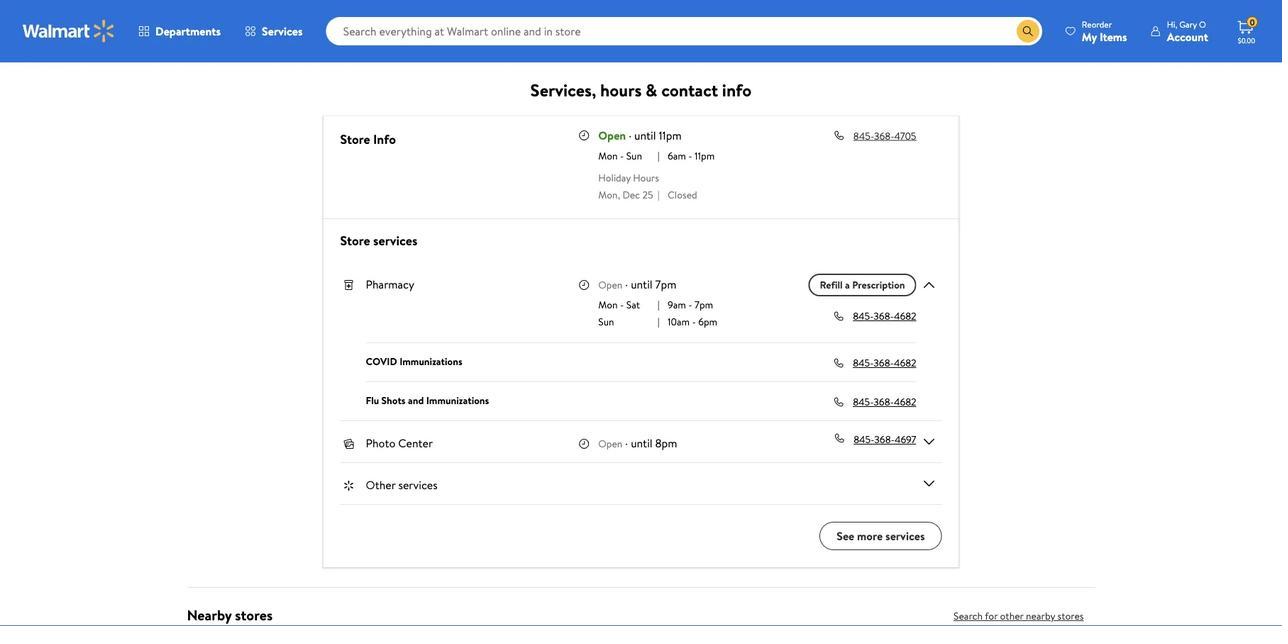 Task type: vqa. For each thing, say whether or not it's contained in the screenshot.
bottom services
yes



Task type: describe. For each thing, give the bounding box(es) containing it.
more
[[858, 529, 883, 544]]

center
[[399, 436, 433, 451]]

mon,
[[599, 188, 621, 202]]

368- for 845-368-4705 'link'
[[875, 129, 895, 143]]

8pm
[[656, 436, 678, 451]]

4697
[[895, 433, 917, 447]]

search icon image
[[1023, 26, 1034, 37]]

hours
[[601, 78, 642, 102]]

hi, gary o account
[[1168, 18, 1209, 44]]

| for 10am - 6pm
[[658, 315, 660, 329]]

| for 9am - 7pm
[[658, 298, 660, 312]]

services for store services
[[374, 232, 418, 250]]

account
[[1168, 29, 1209, 44]]

store for store info
[[340, 130, 370, 148]]

services button
[[233, 14, 315, 48]]

o
[[1200, 18, 1207, 30]]

368- for 845-368-4697 link
[[875, 433, 895, 447]]

368- for covid immunizations "845-368-4682" 'link'
[[874, 356, 894, 370]]

0
[[1250, 16, 1256, 28]]

Walmart Site-Wide search field
[[326, 17, 1043, 45]]

search
[[954, 610, 983, 624]]

search for other nearby stores
[[954, 610, 1084, 624]]

845-368-4682 for flu shots and immunizations
[[853, 395, 917, 409]]

mon for mon - sat
[[599, 298, 618, 312]]

9am
[[668, 298, 686, 312]]

- for sat
[[621, 298, 624, 312]]

a
[[846, 278, 850, 292]]

services, hours & contact info
[[531, 78, 752, 102]]

search for other nearby stores link
[[943, 606, 1096, 627]]

see
[[837, 529, 855, 544]]

4705
[[895, 129, 917, 143]]

10am - 6pm
[[668, 315, 718, 329]]

reorder my items
[[1083, 18, 1128, 44]]

other
[[1001, 610, 1024, 624]]

other
[[366, 478, 396, 493]]

photo center
[[366, 436, 433, 451]]

hi,
[[1168, 18, 1178, 30]]

1 845-368-4682 from the top
[[853, 309, 917, 323]]

info
[[374, 130, 396, 148]]

see more services
[[837, 529, 925, 544]]

1 845-368-4682 link from the top
[[853, 309, 917, 323]]

flu shots and immunizations
[[366, 394, 489, 408]]

1 vertical spatial immunizations
[[426, 394, 489, 408]]

1 vertical spatial 7pm
[[695, 298, 714, 312]]

- for 6pm
[[693, 315, 696, 329]]

1 vertical spatial 11pm
[[695, 149, 715, 163]]

· for 11pm
[[629, 127, 632, 143]]

open for open · until 7pm
[[599, 278, 623, 292]]

hours
[[633, 171, 659, 185]]

nearby stores
[[187, 606, 273, 626]]

- for 11pm
[[689, 149, 693, 163]]

mon - sat
[[599, 298, 640, 312]]

photo
[[366, 436, 396, 451]]

845-368-4697 link
[[854, 433, 917, 451]]

open · until 11pm
[[599, 127, 682, 143]]

other services
[[366, 478, 438, 493]]

for
[[986, 610, 998, 624]]

- for 7pm
[[689, 298, 693, 312]]

flu
[[366, 394, 379, 408]]

845-368-4682 link for flu shots and immunizations
[[853, 395, 923, 409]]

store services
[[340, 232, 418, 250]]

until for 7pm
[[631, 277, 653, 292]]

0 horizontal spatial stores
[[235, 606, 273, 626]]

mon, dec 25 |
[[599, 188, 660, 202]]

| for 6am - 11pm
[[658, 149, 660, 163]]

until for 8pm
[[631, 436, 653, 451]]

845-368-4682 for covid immunizations
[[853, 356, 917, 370]]

6pm
[[699, 315, 718, 329]]

sat
[[627, 298, 640, 312]]

reorder
[[1083, 18, 1113, 30]]

open · until 7pm
[[599, 277, 677, 292]]

services,
[[531, 78, 597, 102]]

store for store services
[[340, 232, 370, 250]]

holiday hours
[[599, 171, 659, 185]]

4682 for flu shots and immunizations
[[894, 395, 917, 409]]

845-368-4697
[[854, 433, 917, 447]]

mon for mon - sun
[[599, 149, 618, 163]]

10am
[[668, 315, 690, 329]]

info
[[723, 78, 752, 102]]

nearby
[[187, 606, 232, 626]]



Task type: locate. For each thing, give the bounding box(es) containing it.
services
[[262, 23, 303, 39]]

stores inside search for other nearby stores link
[[1058, 610, 1084, 624]]

- up the holiday hours at top
[[621, 149, 624, 163]]

6am - 11pm
[[668, 149, 715, 163]]

0 vertical spatial 845-368-4682 link
[[853, 309, 917, 323]]

prescription
[[853, 278, 906, 292]]

store up pharmacy
[[340, 232, 370, 250]]

my
[[1083, 29, 1098, 44]]

2 vertical spatial until
[[631, 436, 653, 451]]

368-
[[875, 129, 895, 143], [874, 309, 894, 323], [874, 356, 894, 370], [874, 395, 894, 409], [875, 433, 895, 447]]

1 | from the top
[[658, 149, 660, 163]]

1 mon from the top
[[599, 149, 618, 163]]

1 vertical spatial 4682
[[894, 356, 917, 370]]

0 vertical spatial mon
[[599, 149, 618, 163]]

0 vertical spatial 845-368-4682
[[853, 309, 917, 323]]

stores right nearby
[[235, 606, 273, 626]]

· up sat
[[626, 277, 628, 292]]

services up pharmacy
[[374, 232, 418, 250]]

immunizations up flu shots and immunizations
[[400, 355, 463, 369]]

sun down 'mon - sat'
[[599, 315, 615, 329]]

1 vertical spatial mon
[[599, 298, 618, 312]]

4682
[[894, 309, 917, 323], [894, 356, 917, 370], [894, 395, 917, 409]]

&
[[646, 78, 658, 102]]

· left 8pm
[[626, 436, 628, 451]]

845-368-4682
[[853, 309, 917, 323], [853, 356, 917, 370], [853, 395, 917, 409]]

stores
[[235, 606, 273, 626], [1058, 610, 1084, 624]]

- for sun
[[621, 149, 624, 163]]

1 vertical spatial store
[[340, 232, 370, 250]]

1 open from the top
[[599, 127, 626, 143]]

store location on map image
[[490, 0, 1096, 38]]

refill a prescription link
[[809, 274, 917, 297]]

0 vertical spatial services
[[374, 232, 418, 250]]

open left 8pm
[[599, 437, 623, 451]]

2 4682 from the top
[[894, 356, 917, 370]]

services inside dropdown button
[[886, 529, 925, 544]]

mon left sat
[[599, 298, 618, 312]]

see more services button
[[820, 522, 942, 551]]

0 vertical spatial store
[[340, 130, 370, 148]]

2 vertical spatial 845-368-4682 link
[[853, 395, 923, 409]]

sun down open · until 11pm on the top
[[627, 149, 643, 163]]

4682 for covid immunizations
[[894, 356, 917, 370]]

store info
[[340, 130, 396, 148]]

0 vertical spatial 11pm
[[659, 127, 682, 143]]

2 open from the top
[[599, 278, 623, 292]]

refill
[[820, 278, 843, 292]]

- left sat
[[621, 298, 624, 312]]

| right 25
[[658, 188, 660, 202]]

sun
[[627, 149, 643, 163], [599, 315, 615, 329]]

0 horizontal spatial 7pm
[[656, 277, 677, 292]]

covid immunizations
[[366, 355, 463, 369]]

0 horizontal spatial 11pm
[[659, 127, 682, 143]]

1 horizontal spatial 7pm
[[695, 298, 714, 312]]

7pm up 9am at the top of page
[[656, 277, 677, 292]]

open · until 8pm
[[599, 436, 678, 451]]

open up mon - sun
[[599, 127, 626, 143]]

2 vertical spatial 4682
[[894, 395, 917, 409]]

| left 6am
[[658, 149, 660, 163]]

0 vertical spatial open
[[599, 127, 626, 143]]

· up mon - sun
[[629, 127, 632, 143]]

open for open · until 8pm
[[599, 437, 623, 451]]

· for 7pm
[[626, 277, 628, 292]]

3 | from the top
[[658, 298, 660, 312]]

stores right nearby at the bottom of the page
[[1058, 610, 1084, 624]]

items
[[1100, 29, 1128, 44]]

open up 'mon - sat'
[[599, 278, 623, 292]]

open inside the 'open · until 8pm'
[[599, 437, 623, 451]]

7pm up 6pm
[[695, 298, 714, 312]]

0 vertical spatial until
[[635, 127, 656, 143]]

1 vertical spatial 845-368-4682
[[853, 356, 917, 370]]

- left 6pm
[[693, 315, 696, 329]]

services right other
[[399, 478, 438, 493]]

- right 9am at the top of page
[[689, 298, 693, 312]]

0 vertical spatial 4682
[[894, 309, 917, 323]]

3 845-368-4682 from the top
[[853, 395, 917, 409]]

1 4682 from the top
[[894, 309, 917, 323]]

3 open from the top
[[599, 437, 623, 451]]

holiday
[[599, 171, 631, 185]]

- right 6am
[[689, 149, 693, 163]]

1 horizontal spatial stores
[[1058, 610, 1084, 624]]

368- for third "845-368-4682" 'link' from the bottom
[[874, 309, 894, 323]]

1 vertical spatial 845-368-4682 link
[[853, 356, 923, 370]]

until for 11pm
[[635, 127, 656, 143]]

25
[[643, 188, 654, 202]]

open inside open · until 7pm
[[599, 278, 623, 292]]

departments button
[[126, 14, 233, 48]]

1 horizontal spatial sun
[[627, 149, 643, 163]]

2 vertical spatial ·
[[626, 436, 628, 451]]

| left 10am
[[658, 315, 660, 329]]

1 vertical spatial ·
[[626, 277, 628, 292]]

refill a prescription
[[820, 278, 906, 292]]

1 vertical spatial open
[[599, 278, 623, 292]]

0 vertical spatial ·
[[629, 127, 632, 143]]

$0.00
[[1239, 35, 1256, 45]]

|
[[658, 149, 660, 163], [658, 188, 660, 202], [658, 298, 660, 312], [658, 315, 660, 329]]

1 vertical spatial sun
[[599, 315, 615, 329]]

gary
[[1180, 18, 1198, 30]]

immunizations
[[400, 355, 463, 369], [426, 394, 489, 408]]

2 vertical spatial 845-368-4682
[[853, 395, 917, 409]]

closed
[[668, 188, 698, 202]]

845-368-4705
[[854, 129, 917, 143]]

until left 8pm
[[631, 436, 653, 451]]

·
[[629, 127, 632, 143], [626, 277, 628, 292], [626, 436, 628, 451]]

| left 9am at the top of page
[[658, 298, 660, 312]]

mon up "holiday"
[[599, 149, 618, 163]]

2 mon from the top
[[599, 298, 618, 312]]

0 vertical spatial sun
[[627, 149, 643, 163]]

2 845-368-4682 from the top
[[853, 356, 917, 370]]

dec
[[623, 188, 640, 202]]

11pm
[[659, 127, 682, 143], [695, 149, 715, 163]]

845-368-4682 link for covid immunizations
[[853, 356, 923, 370]]

2 store from the top
[[340, 232, 370, 250]]

368- for "845-368-4682" 'link' related to flu shots and immunizations
[[874, 395, 894, 409]]

3 4682 from the top
[[894, 395, 917, 409]]

11pm up 6am
[[659, 127, 682, 143]]

until up sat
[[631, 277, 653, 292]]

9am - 7pm
[[668, 298, 714, 312]]

0 horizontal spatial sun
[[599, 315, 615, 329]]

walmart image
[[23, 20, 115, 43]]

services right more
[[886, 529, 925, 544]]

4 | from the top
[[658, 315, 660, 329]]

1 horizontal spatial 11pm
[[695, 149, 715, 163]]

departments
[[155, 23, 221, 39]]

2 vertical spatial open
[[599, 437, 623, 451]]

until up mon - sun
[[635, 127, 656, 143]]

shots
[[382, 394, 406, 408]]

0 vertical spatial immunizations
[[400, 355, 463, 369]]

· for 8pm
[[626, 436, 628, 451]]

845-368-4682 link
[[853, 309, 917, 323], [853, 356, 923, 370], [853, 395, 923, 409]]

until
[[635, 127, 656, 143], [631, 277, 653, 292], [631, 436, 653, 451]]

845-
[[854, 129, 875, 143], [853, 309, 874, 323], [853, 356, 874, 370], [853, 395, 874, 409], [854, 433, 875, 447]]

2 | from the top
[[658, 188, 660, 202]]

open
[[599, 127, 626, 143], [599, 278, 623, 292], [599, 437, 623, 451]]

845-368-4705 link
[[854, 129, 923, 143]]

1 vertical spatial until
[[631, 277, 653, 292]]

immunizations right and
[[426, 394, 489, 408]]

0 vertical spatial 7pm
[[656, 277, 677, 292]]

store
[[340, 130, 370, 148], [340, 232, 370, 250]]

2 845-368-4682 link from the top
[[853, 356, 923, 370]]

services
[[374, 232, 418, 250], [399, 478, 438, 493], [886, 529, 925, 544]]

and
[[408, 394, 424, 408]]

6am
[[668, 149, 686, 163]]

7pm
[[656, 277, 677, 292], [695, 298, 714, 312]]

-
[[621, 149, 624, 163], [689, 149, 693, 163], [621, 298, 624, 312], [689, 298, 693, 312], [693, 315, 696, 329]]

3 845-368-4682 link from the top
[[853, 395, 923, 409]]

1 store from the top
[[340, 130, 370, 148]]

open for open · until 11pm
[[599, 127, 626, 143]]

1 vertical spatial services
[[399, 478, 438, 493]]

contact
[[662, 78, 719, 102]]

mon - sun
[[599, 149, 643, 163]]

Search search field
[[326, 17, 1043, 45]]

pharmacy
[[366, 277, 415, 292]]

covid
[[366, 355, 397, 369]]

2 vertical spatial services
[[886, 529, 925, 544]]

11pm right 6am
[[695, 149, 715, 163]]

mon
[[599, 149, 618, 163], [599, 298, 618, 312]]

nearby
[[1027, 610, 1056, 624]]

services for other services
[[399, 478, 438, 493]]

store left info
[[340, 130, 370, 148]]



